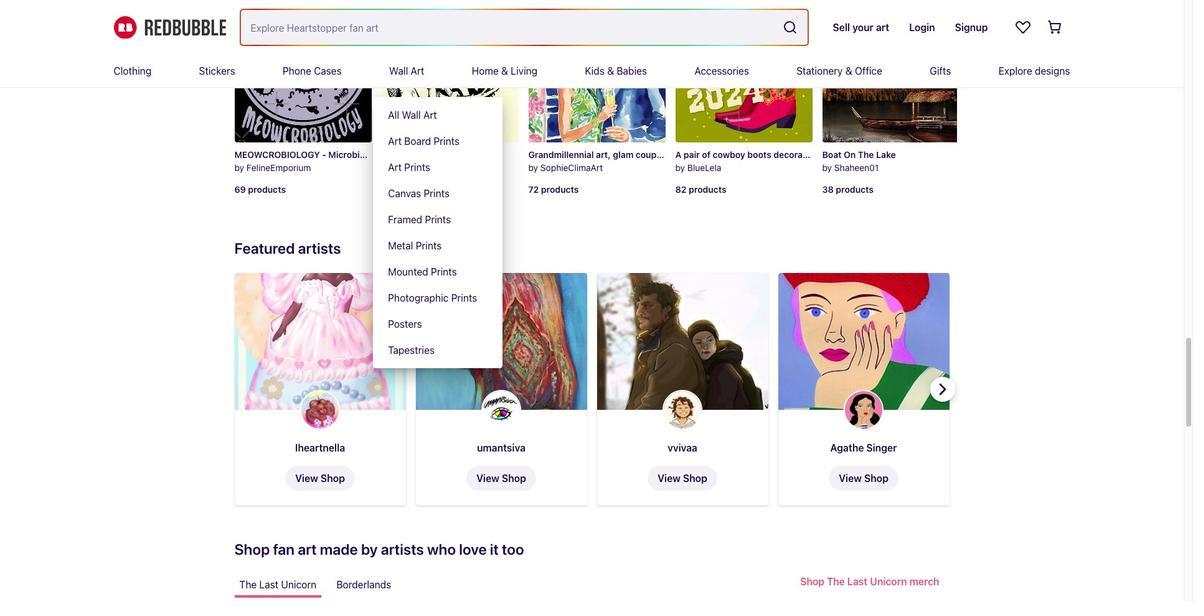 Task type: describe. For each thing, give the bounding box(es) containing it.
accessories
[[695, 65, 749, 77]]

by right made
[[361, 541, 378, 559]]

art inside art prints link
[[388, 162, 402, 173]]

69
[[235, 184, 246, 195]]

photographic prints
[[388, 293, 477, 304]]

posters
[[388, 319, 422, 330]]

felineemporium
[[247, 162, 311, 173]]

home & living link
[[472, 55, 538, 87]]

products for 38 products
[[836, 184, 874, 195]]

Search term search field
[[241, 10, 778, 45]]

by inside meowcrobiology - microbiology cats by felineemporium
[[235, 162, 244, 173]]

vvivaa link
[[668, 443, 698, 454]]

agathe singer
[[831, 443, 897, 454]]

products for 82 products
[[689, 184, 727, 195]]

by inside the grandmillennial art, glam couple drinking champaign by sophieclimaart
[[529, 162, 538, 173]]

explore designs
[[999, 65, 1070, 77]]

metal prints link
[[373, 233, 503, 259]]

cases
[[314, 65, 342, 77]]

wall art link
[[389, 55, 424, 87]]

art
[[298, 541, 317, 559]]

phone cases
[[283, 65, 342, 77]]

cats
[[385, 150, 403, 160]]

1
[[411, 150, 415, 160]]

69 products
[[235, 184, 286, 195]]

the last unicorn link
[[235, 572, 322, 598]]

by down drinking
[[676, 162, 685, 173]]

canvas prints
[[388, 188, 450, 199]]

art inside wall art link
[[411, 65, 424, 77]]

last
[[259, 580, 279, 591]]

borderlands
[[337, 580, 391, 591]]

& for living
[[501, 65, 508, 77]]

stickers link
[[199, 55, 235, 87]]

photographic prints link
[[373, 285, 503, 311]]

products for 69 products
[[248, 184, 286, 195]]

sophieclimaart
[[541, 162, 603, 173]]

by inside 'boat on the lake by shaheen01'
[[823, 162, 832, 173]]

who
[[427, 541, 456, 559]]

art prints
[[388, 162, 430, 173]]

menu inside menu bar
[[373, 97, 503, 369]]

art board prints link
[[373, 128, 503, 154]]

all wall art
[[388, 110, 437, 121]]

prints for canvas
[[424, 188, 450, 199]]

redbubble logo image
[[114, 16, 226, 39]]

home
[[472, 65, 499, 77]]

products for 72 products
[[541, 184, 579, 195]]

agathe
[[831, 443, 864, 454]]

stationery & office
[[797, 65, 883, 77]]

stationery & office link
[[797, 55, 883, 87]]

82
[[676, 184, 687, 195]]

lake
[[876, 150, 896, 160]]

explore designs link
[[999, 55, 1070, 87]]

board
[[404, 136, 431, 147]]

0 vertical spatial artists
[[298, 240, 341, 257]]

made
[[320, 541, 358, 559]]

gifts link
[[930, 55, 951, 87]]

72 products
[[529, 184, 579, 195]]

phone
[[283, 65, 311, 77]]

boat on the lake by shaheen01
[[823, 150, 896, 173]]

on
[[844, 150, 856, 160]]

1 horizontal spatial artists
[[381, 541, 424, 559]]

prints for mounted
[[431, 267, 457, 278]]

& for office
[[846, 65, 853, 77]]

couple
[[636, 150, 664, 160]]

umantsiva link
[[477, 443, 526, 454]]

metal
[[388, 240, 413, 252]]

kids
[[585, 65, 605, 77]]

accessories link
[[695, 55, 749, 87]]

canvas
[[388, 188, 421, 199]]



Task type: locate. For each thing, give the bounding box(es) containing it.
clothing
[[114, 65, 152, 77]]

0 vertical spatial wall
[[389, 65, 408, 77]]

toldentops
[[394, 162, 438, 173]]

by up 69
[[235, 162, 244, 173]]

home & living
[[472, 65, 538, 77]]

photographic
[[388, 293, 449, 304]]

1 & from the left
[[501, 65, 508, 77]]

kids & babies
[[585, 65, 647, 77]]

1 vertical spatial the
[[240, 580, 257, 591]]

mounted
[[388, 267, 428, 278]]

mounted prints
[[388, 267, 457, 278]]

by up '72'
[[529, 162, 538, 173]]

mounted prints link
[[373, 259, 503, 285]]

vvivaa image
[[597, 273, 768, 410], [663, 390, 703, 430]]

art up the goblin
[[388, 136, 402, 147]]

the up 'shaheen01'
[[858, 150, 874, 160]]

wall right all
[[402, 110, 421, 121]]

unicorn
[[281, 580, 317, 591]]

bluelela
[[688, 162, 722, 173]]

iheartnella
[[295, 443, 345, 454]]

& left office
[[846, 65, 853, 77]]

72
[[529, 184, 539, 195]]

art up the art board prints
[[423, 110, 437, 121]]

by down the boat
[[823, 162, 832, 173]]

shop
[[235, 541, 270, 559]]

stickers
[[199, 65, 235, 77]]

4 products from the left
[[689, 184, 727, 195]]

by
[[235, 162, 244, 173], [382, 162, 391, 173], [529, 162, 538, 173], [676, 162, 685, 173], [823, 162, 832, 173], [361, 541, 378, 559]]

menu containing all wall art
[[373, 97, 503, 369]]

the inside the last unicorn link
[[240, 580, 257, 591]]

framed prints
[[388, 214, 451, 225]]

prints for metal
[[416, 240, 442, 252]]

love
[[459, 541, 487, 559]]

umantsiva image
[[416, 273, 587, 410], [482, 390, 521, 430]]

menu
[[373, 97, 503, 369]]

& for babies
[[607, 65, 614, 77]]

grandmillennial
[[529, 150, 594, 160]]

the left last
[[240, 580, 257, 591]]

prints for art
[[404, 162, 430, 173]]

products down bluelela
[[689, 184, 727, 195]]

wall up all
[[389, 65, 408, 77]]

products down felineemporium
[[248, 184, 286, 195]]

prints up mounted prints
[[416, 240, 442, 252]]

grandmillennial art, glam couple drinking champaign by sophieclimaart
[[529, 150, 749, 173]]

phone cases link
[[283, 55, 342, 87]]

tapestries
[[388, 345, 435, 356]]

living
[[511, 65, 538, 77]]

prints down mounted prints link
[[451, 293, 477, 304]]

50
[[382, 184, 393, 195]]

art down the goblin
[[388, 162, 402, 173]]

the
[[858, 150, 874, 160], [240, 580, 257, 591]]

shaheen01
[[835, 162, 879, 173]]

art inside the "art board prints" link
[[388, 136, 402, 147]]

agathe singer link
[[831, 443, 897, 454]]

1 vertical spatial artists
[[381, 541, 424, 559]]

38 products
[[823, 184, 874, 195]]

artists left the "who" on the bottom of the page
[[381, 541, 424, 559]]

agathe singer image
[[778, 273, 950, 410], [844, 390, 884, 430]]

tapestries link
[[373, 338, 503, 364]]

3 & from the left
[[846, 65, 853, 77]]

iheartnella link
[[295, 443, 345, 454]]

it
[[490, 541, 499, 559]]

by down 'cats'
[[382, 162, 391, 173]]

canvas prints link
[[373, 181, 503, 207]]

artists right featured in the top of the page
[[298, 240, 341, 257]]

fan
[[273, 541, 295, 559]]

products for 50 products
[[395, 184, 433, 195]]

menu item containing wall art
[[373, 55, 503, 369]]

-
[[322, 150, 326, 160]]

art
[[411, 65, 424, 77], [423, 110, 437, 121], [388, 136, 402, 147], [388, 162, 402, 173]]

menu item
[[373, 55, 503, 369]]

all
[[388, 110, 399, 121]]

products down toldentops
[[395, 184, 433, 195]]

menu bar containing clothing
[[114, 55, 1070, 369]]

stationery
[[797, 65, 843, 77]]

prints down all wall art link
[[434, 136, 460, 147]]

art board prints
[[388, 136, 460, 147]]

framed prints link
[[373, 207, 503, 233]]

goblin
[[382, 150, 409, 160]]

wall art
[[389, 65, 424, 77]]

& right the kids
[[607, 65, 614, 77]]

clothing link
[[114, 55, 152, 87]]

art,
[[596, 150, 611, 160]]

meowcrobiology
[[235, 150, 320, 160]]

office
[[855, 65, 883, 77]]

by inside goblin 1 by toldentops
[[382, 162, 391, 173]]

prints down art prints link
[[424, 188, 450, 199]]

art up all wall art
[[411, 65, 424, 77]]

1 products from the left
[[248, 184, 286, 195]]

vvivaa
[[668, 443, 698, 454]]

featured artists
[[235, 240, 341, 257]]

products down sophieclimaart
[[541, 184, 579, 195]]

boat
[[823, 150, 842, 160]]

shop fan art made by artists who love it too
[[235, 541, 524, 559]]

gifts
[[930, 65, 951, 77]]

3 products from the left
[[541, 184, 579, 195]]

meowcrobiology - microbiology cats by felineemporium
[[235, 150, 403, 173]]

None field
[[241, 10, 808, 45]]

too
[[502, 541, 524, 559]]

the last unicorn
[[240, 580, 317, 591]]

prints up photographic prints link
[[431, 267, 457, 278]]

metal prints
[[388, 240, 442, 252]]

designs
[[1035, 65, 1070, 77]]

featured
[[235, 240, 295, 257]]

champaign
[[703, 150, 749, 160]]

explore
[[999, 65, 1033, 77]]

all wall art link
[[373, 102, 503, 128]]

the inside 'boat on the lake by shaheen01'
[[858, 150, 874, 160]]

5 products from the left
[[836, 184, 874, 195]]

products down 'shaheen01'
[[836, 184, 874, 195]]

kids & babies link
[[585, 55, 647, 87]]

prints down 'canvas prints' link
[[425, 214, 451, 225]]

82 products
[[676, 184, 727, 195]]

0 vertical spatial the
[[858, 150, 874, 160]]

0 horizontal spatial artists
[[298, 240, 341, 257]]

by bluelela
[[676, 162, 722, 173]]

2 horizontal spatial &
[[846, 65, 853, 77]]

microbiology
[[329, 150, 383, 160]]

1 vertical spatial wall
[[402, 110, 421, 121]]

art inside all wall art link
[[423, 110, 437, 121]]

38
[[823, 184, 834, 195]]

1 horizontal spatial the
[[858, 150, 874, 160]]

0 horizontal spatial &
[[501, 65, 508, 77]]

umantsiva
[[477, 443, 526, 454]]

0 horizontal spatial the
[[240, 580, 257, 591]]

menu bar
[[114, 55, 1070, 369]]

prints for photographic
[[451, 293, 477, 304]]

&
[[501, 65, 508, 77], [607, 65, 614, 77], [846, 65, 853, 77]]

prints down 1
[[404, 162, 430, 173]]

1 horizontal spatial &
[[607, 65, 614, 77]]

2 & from the left
[[607, 65, 614, 77]]

framed
[[388, 214, 422, 225]]

babies
[[617, 65, 647, 77]]

artists
[[298, 240, 341, 257], [381, 541, 424, 559]]

borderlands link
[[332, 572, 396, 598]]

art prints link
[[373, 154, 503, 181]]

drinking
[[666, 150, 701, 160]]

posters link
[[373, 311, 503, 338]]

& left living
[[501, 65, 508, 77]]

2 products from the left
[[395, 184, 433, 195]]

iheartnella image
[[235, 273, 406, 410], [300, 390, 340, 430]]

50 products
[[382, 184, 433, 195]]

prints for framed
[[425, 214, 451, 225]]



Task type: vqa. For each thing, say whether or not it's contained in the screenshot.
independent
no



